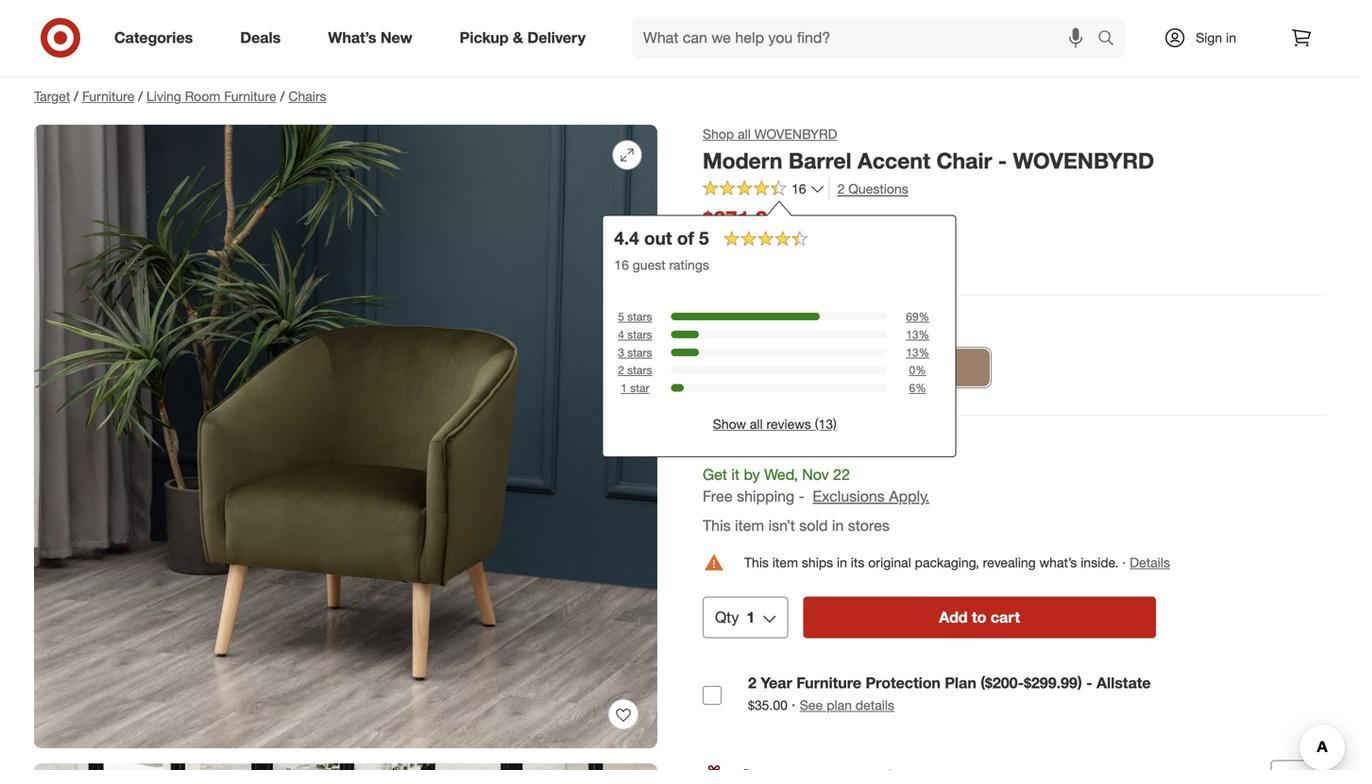 Task type: describe. For each thing, give the bounding box(es) containing it.
reviews
[[767, 416, 812, 432]]

% for 1 star
[[916, 381, 927, 395]]

$271.99 reg $319.99 sale save $ 48.00 ( 15 when purchased online
[[703, 206, 843, 273]]

revealing
[[983, 554, 1036, 571]]

cream image
[[706, 348, 746, 388]]

color sage green
[[703, 315, 831, 334]]

it
[[732, 466, 740, 484]]

chair
[[937, 147, 993, 174]]

% for 3 stars
[[919, 345, 930, 359]]

16 guest ratings
[[615, 257, 710, 273]]

stars for 3 stars
[[628, 345, 653, 359]]

22
[[834, 466, 850, 484]]

furniture for 2
[[797, 674, 862, 692]]

categories
[[114, 28, 193, 47]]

living room furniture link
[[147, 88, 277, 104]]

image gallery element
[[34, 125, 658, 770]]

show
[[713, 416, 747, 432]]

0 horizontal spatial 5
[[618, 310, 625, 324]]

modern barrel accent chair - wovenbyrd, 1 of 16 image
[[34, 125, 658, 748]]

target / furniture / living room furniture / chairs
[[34, 88, 327, 104]]

0 vertical spatial 1
[[621, 381, 627, 395]]

item for isn't
[[735, 516, 765, 535]]

0 vertical spatial in
[[1227, 29, 1237, 46]]

search
[[1090, 30, 1135, 49]]

13 for 4 stars
[[906, 327, 919, 342]]

its
[[851, 554, 865, 571]]

($200-
[[981, 674, 1024, 692]]

nov
[[803, 466, 829, 484]]

ships
[[802, 554, 834, 571]]

stars for 5 stars
[[628, 310, 653, 324]]

2 for year
[[748, 674, 757, 692]]

save
[[734, 238, 757, 252]]

add to cart button
[[804, 597, 1157, 639]]

star
[[631, 381, 650, 395]]

this item ships in its original packaging, revealing what's inside. · details
[[745, 554, 1171, 571]]

sage
[[747, 315, 784, 334]]

qty
[[715, 608, 739, 627]]

1 vertical spatial in
[[832, 516, 844, 535]]

what's new link
[[312, 17, 436, 59]]

plan
[[827, 697, 852, 714]]

cart
[[991, 608, 1021, 627]]

sign
[[1197, 29, 1223, 46]]

this for this item ships in its original packaging, revealing what's inside. · details
[[745, 554, 769, 571]]

(
[[797, 238, 800, 252]]

all for (13)
[[750, 416, 763, 432]]

% for 4 stars
[[919, 327, 930, 342]]

% for 5 stars
[[919, 310, 930, 324]]

13 % for 3 stars
[[906, 345, 930, 359]]

protection
[[866, 674, 941, 692]]

2 for stars
[[618, 363, 625, 377]]

69
[[906, 310, 919, 324]]

wed,
[[765, 466, 798, 484]]

year
[[761, 674, 793, 692]]

sign in link
[[1148, 17, 1266, 59]]

3 stars
[[618, 345, 653, 359]]

2 questions
[[838, 181, 909, 197]]

(13)
[[815, 416, 837, 432]]

13 % for 4 stars
[[906, 327, 930, 342]]

0
[[910, 363, 916, 377]]

4.4 out of 5
[[615, 227, 709, 249]]

16 link
[[703, 178, 826, 201]]

1 horizontal spatial furniture
[[224, 88, 277, 104]]

furniture for target
[[82, 88, 135, 104]]

furniture link
[[82, 88, 135, 104]]

show all reviews (13)
[[713, 416, 837, 432]]

- for ($200-
[[1087, 674, 1093, 692]]

out
[[644, 227, 672, 249]]

2 / from the left
[[138, 88, 143, 104]]

sale
[[703, 236, 730, 252]]

2 vertical spatial in
[[837, 554, 848, 571]]

inside.
[[1081, 554, 1119, 571]]

$271.99
[[703, 206, 780, 232]]

light brown velvet image
[[952, 348, 991, 388]]

new
[[381, 28, 413, 47]]

sold
[[800, 516, 828, 535]]

0 %
[[910, 363, 927, 377]]

of
[[677, 227, 694, 249]]

this item isn't sold in stores
[[703, 516, 890, 535]]

pickup & delivery link
[[444, 17, 610, 59]]

· for $299.99)
[[792, 696, 796, 714]]

1 star
[[621, 381, 650, 395]]

&
[[513, 28, 524, 47]]

allstate
[[1097, 674, 1152, 692]]

exclusions apply. link
[[813, 487, 930, 506]]

stores
[[848, 516, 890, 535]]

ratings
[[670, 257, 710, 273]]

when
[[703, 257, 737, 273]]

get it by wed, nov 22 free shipping - exclusions apply.
[[703, 466, 930, 506]]

add to cart
[[940, 608, 1021, 627]]

$299.99)
[[1024, 674, 1083, 692]]

1 vertical spatial wovenbyrd
[[1014, 147, 1155, 174]]

room
[[185, 88, 221, 104]]

get
[[703, 466, 728, 484]]

stars for 4 stars
[[628, 327, 653, 342]]

modern
[[703, 147, 783, 174]]

categories link
[[98, 17, 217, 59]]

what's
[[328, 28, 377, 47]]

6 %
[[910, 381, 927, 395]]



Task type: vqa. For each thing, say whether or not it's contained in the screenshot.
Exclusions
yes



Task type: locate. For each thing, give the bounding box(es) containing it.
/ left living
[[138, 88, 143, 104]]

chairs link
[[289, 88, 327, 104]]

2 left year
[[748, 674, 757, 692]]

item
[[735, 516, 765, 535], [773, 554, 799, 571]]

% down 0 %
[[916, 381, 927, 395]]

shipping
[[737, 487, 795, 506]]

stars up 2 stars
[[628, 345, 653, 359]]

2 down barrel
[[838, 181, 845, 197]]

this down free
[[703, 516, 731, 535]]

sienna red image
[[853, 348, 893, 388]]

what's
[[1040, 554, 1078, 571]]

1 / from the left
[[74, 88, 78, 104]]

13 %
[[906, 327, 930, 342], [906, 345, 930, 359]]

qty 1
[[715, 608, 755, 627]]

apply.
[[889, 487, 930, 506]]

heathered gray image
[[755, 348, 795, 388]]

this down isn't
[[745, 554, 769, 571]]

1 horizontal spatial 16
[[792, 181, 807, 197]]

questions
[[849, 181, 909, 197]]

details
[[856, 697, 895, 714]]

0 horizontal spatial 16
[[615, 257, 629, 273]]

2 horizontal spatial -
[[1087, 674, 1093, 692]]

2 for questions
[[838, 181, 845, 197]]

4 stars from the top
[[628, 363, 653, 377]]

original
[[869, 554, 912, 571]]

1 right 'qty'
[[747, 608, 755, 627]]

% down the '69 %'
[[919, 327, 930, 342]]

stars up 3 stars
[[628, 327, 653, 342]]

sign in
[[1197, 29, 1237, 46]]

stars up star on the left of page
[[628, 363, 653, 377]]

0 horizontal spatial 1
[[621, 381, 627, 395]]

shop
[[703, 126, 734, 142]]

2 13 from the top
[[906, 345, 919, 359]]

1 vertical spatial 2
[[618, 363, 625, 377]]

0 vertical spatial 13 %
[[906, 327, 930, 342]]

advertisement region
[[19, 23, 1342, 68]]

1 horizontal spatial wovenbyrd
[[1014, 147, 1155, 174]]

0 horizontal spatial wovenbyrd
[[755, 126, 838, 142]]

/
[[74, 88, 78, 104], [138, 88, 143, 104], [280, 88, 285, 104]]

1 13 % from the top
[[906, 327, 930, 342]]

1 13 from the top
[[906, 327, 919, 342]]

chairs
[[289, 88, 327, 104]]

- right chair on the right top of the page
[[999, 147, 1008, 174]]

show all reviews (13) button
[[713, 415, 837, 434]]

0 horizontal spatial item
[[735, 516, 765, 535]]

13 up '0'
[[906, 345, 919, 359]]

% up cream faux shearling icon
[[919, 310, 930, 324]]

1 vertical spatial 16
[[615, 257, 629, 273]]

/ right 'target'
[[74, 88, 78, 104]]

deals
[[240, 28, 281, 47]]

13 % down the '69 %'
[[906, 327, 930, 342]]

5 right of
[[699, 227, 709, 249]]

1 stars from the top
[[628, 310, 653, 324]]

0 horizontal spatial ·
[[792, 696, 796, 714]]

search button
[[1090, 17, 1135, 62]]

furniture right room
[[224, 88, 277, 104]]

cream faux shearling image
[[903, 348, 942, 388]]

item left ships
[[773, 554, 799, 571]]

16 up 'reg'
[[792, 181, 807, 197]]

0 horizontal spatial furniture
[[82, 88, 135, 104]]

2 questions link
[[829, 178, 909, 200]]

details
[[1130, 554, 1171, 571]]

all for modern
[[738, 126, 751, 142]]

to
[[972, 608, 987, 627]]

deals link
[[224, 17, 305, 59]]

target link
[[34, 88, 70, 104]]

add
[[940, 608, 968, 627]]

what's new
[[328, 28, 413, 47]]

· inside 2 year furniture protection plan ($200-$299.99) - allstate $35.00 · see plan details
[[792, 696, 796, 714]]

1 horizontal spatial 2
[[748, 674, 757, 692]]

2 down 3
[[618, 363, 625, 377]]

0 vertical spatial ·
[[1123, 554, 1127, 571]]

1 horizontal spatial 1
[[747, 608, 755, 627]]

4.4
[[615, 227, 640, 249]]

15
[[800, 238, 813, 252]]

3 / from the left
[[280, 88, 285, 104]]

all right show
[[750, 416, 763, 432]]

1 vertical spatial item
[[773, 554, 799, 571]]

free
[[703, 487, 733, 506]]

all
[[738, 126, 751, 142], [750, 416, 763, 432]]

color
[[703, 315, 740, 334]]

2 year furniture protection plan ($200-$299.99) - allstate $35.00 · see plan details
[[748, 674, 1152, 714]]

- inside 2 year furniture protection plan ($200-$299.99) - allstate $35.00 · see plan details
[[1087, 674, 1093, 692]]

1 vertical spatial 1
[[747, 608, 755, 627]]

13 % up 0 %
[[906, 345, 930, 359]]

-
[[999, 147, 1008, 174], [799, 487, 805, 506], [1087, 674, 1093, 692]]

1 horizontal spatial /
[[138, 88, 143, 104]]

% up 6 %
[[916, 363, 927, 377]]

5 up 4
[[618, 310, 625, 324]]

0 vertical spatial 13
[[906, 327, 919, 342]]

What can we help you find? suggestions appear below search field
[[632, 17, 1103, 59]]

2 horizontal spatial /
[[280, 88, 285, 104]]

2 13 % from the top
[[906, 345, 930, 359]]

1 horizontal spatial -
[[999, 147, 1008, 174]]

all inside button
[[750, 416, 763, 432]]

1 horizontal spatial 5
[[699, 227, 709, 249]]

% for 2 stars
[[916, 363, 927, 377]]

see
[[800, 697, 823, 714]]

stars up 4 stars
[[628, 310, 653, 324]]

13 down 69
[[906, 327, 919, 342]]

pickup
[[460, 28, 509, 47]]

all right shop
[[738, 126, 751, 142]]

by
[[744, 466, 760, 484]]

1 vertical spatial ·
[[792, 696, 796, 714]]

1 left star on the left of page
[[621, 381, 627, 395]]

item for ships
[[773, 554, 799, 571]]

13
[[906, 327, 919, 342], [906, 345, 919, 359]]

4
[[618, 327, 625, 342]]

16 down 4.4
[[615, 257, 629, 273]]

living
[[147, 88, 181, 104]]

shop all wovenbyrd modern barrel accent chair - wovenbyrd
[[703, 126, 1155, 174]]

0 vertical spatial 16
[[792, 181, 807, 197]]

0 horizontal spatial -
[[799, 487, 805, 506]]

1 vertical spatial all
[[750, 416, 763, 432]]

stars
[[628, 310, 653, 324], [628, 327, 653, 342], [628, 345, 653, 359], [628, 363, 653, 377]]

· left the 'see'
[[792, 696, 796, 714]]

stars for 2 stars
[[628, 363, 653, 377]]

- left allstate at right
[[1087, 674, 1093, 692]]

0 vertical spatial wovenbyrd
[[755, 126, 838, 142]]

2 horizontal spatial 2
[[838, 181, 845, 197]]

2 horizontal spatial furniture
[[797, 674, 862, 692]]

2 vertical spatial 2
[[748, 674, 757, 692]]

barrel
[[789, 147, 852, 174]]

/ left chairs
[[280, 88, 285, 104]]

2 inside 2 year furniture protection plan ($200-$299.99) - allstate $35.00 · see plan details
[[748, 674, 757, 692]]

0 vertical spatial this
[[703, 516, 731, 535]]

0 horizontal spatial /
[[74, 88, 78, 104]]

· for packaging,
[[1123, 554, 1127, 571]]

1 vertical spatial 5
[[618, 310, 625, 324]]

1 horizontal spatial this
[[745, 554, 769, 571]]

in
[[1227, 29, 1237, 46], [832, 516, 844, 535], [837, 554, 848, 571]]

- for accent
[[999, 147, 1008, 174]]

% up 0 %
[[919, 345, 930, 359]]

1 vertical spatial 13 %
[[906, 345, 930, 359]]

48.00
[[766, 238, 794, 252]]

delivery
[[528, 28, 586, 47]]

16 for 16
[[792, 181, 807, 197]]

0 horizontal spatial 2
[[618, 363, 625, 377]]

16 for 16 guest ratings
[[615, 257, 629, 273]]

$319.99
[[803, 216, 843, 230]]

6
[[910, 381, 916, 395]]

1 horizontal spatial item
[[773, 554, 799, 571]]

purchased
[[741, 257, 804, 273]]

0 vertical spatial item
[[735, 516, 765, 535]]

pickup & delivery
[[460, 28, 586, 47]]

69 %
[[906, 310, 930, 324]]

0 vertical spatial 5
[[699, 227, 709, 249]]

1 horizontal spatial ·
[[1123, 554, 1127, 571]]

1 vertical spatial -
[[799, 487, 805, 506]]

this for this item isn't sold in stores
[[703, 516, 731, 535]]

in left its
[[837, 554, 848, 571]]

furniture left living
[[82, 88, 135, 104]]

furniture
[[82, 88, 135, 104], [224, 88, 277, 104], [797, 674, 862, 692]]

1 vertical spatial this
[[745, 554, 769, 571]]

0 horizontal spatial this
[[703, 516, 731, 535]]

0 vertical spatial all
[[738, 126, 751, 142]]

2 stars from the top
[[628, 327, 653, 342]]

sage green image
[[804, 348, 844, 388]]

all inside shop all wovenbyrd modern barrel accent chair - wovenbyrd
[[738, 126, 751, 142]]

· right inside.
[[1123, 554, 1127, 571]]

$
[[760, 238, 766, 252]]

plan
[[945, 674, 977, 692]]

in right sign
[[1227, 29, 1237, 46]]

1 vertical spatial 13
[[906, 345, 919, 359]]

13 for 3 stars
[[906, 345, 919, 359]]

None checkbox
[[703, 686, 722, 705]]

0 vertical spatial -
[[999, 147, 1008, 174]]

item left isn't
[[735, 516, 765, 535]]

exclusions
[[813, 487, 885, 506]]

guest
[[633, 257, 666, 273]]

reg
[[783, 216, 800, 230]]

- inside the 'get it by wed, nov 22 free shipping - exclusions apply.'
[[799, 487, 805, 506]]

furniture inside 2 year furniture protection plan ($200-$299.99) - allstate $35.00 · see plan details
[[797, 674, 862, 692]]

4 stars
[[618, 327, 653, 342]]

$35.00
[[748, 697, 788, 714]]

0 vertical spatial 2
[[838, 181, 845, 197]]

- inside shop all wovenbyrd modern barrel accent chair - wovenbyrd
[[999, 147, 1008, 174]]

- down nov
[[799, 487, 805, 506]]

isn't
[[769, 516, 796, 535]]

3
[[618, 345, 625, 359]]

3 stars from the top
[[628, 345, 653, 359]]

in right the sold
[[832, 516, 844, 535]]

furniture up plan
[[797, 674, 862, 692]]

2 vertical spatial -
[[1087, 674, 1093, 692]]



